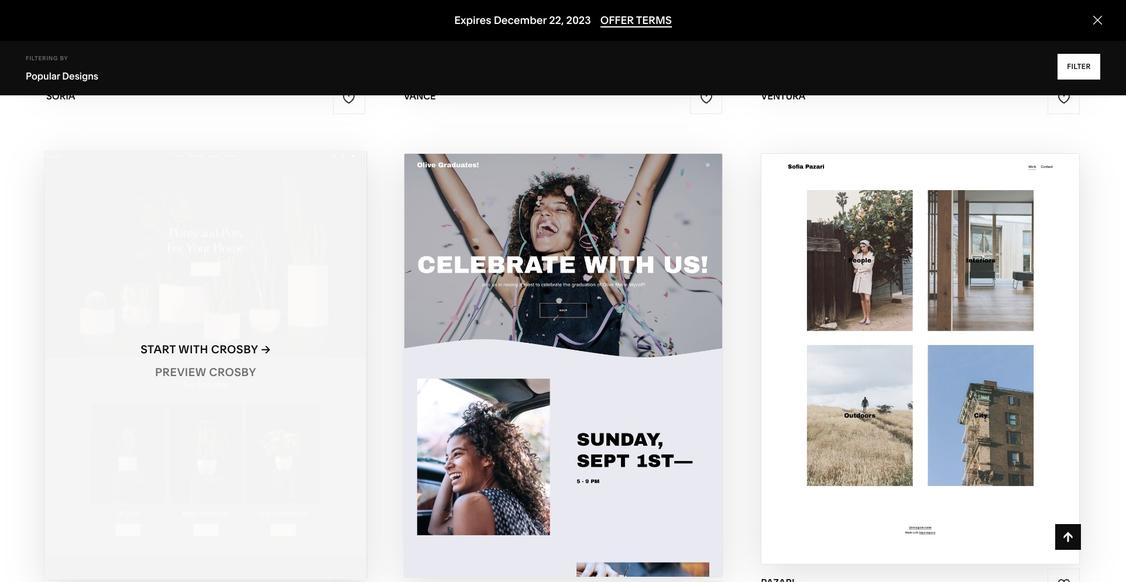 Task type: locate. For each thing, give the bounding box(es) containing it.
preview wycoff
[[512, 366, 614, 379]]

2 horizontal spatial start
[[858, 336, 894, 350]]

0 vertical spatial pazari
[[929, 336, 971, 350]]

preview pazari link
[[873, 350, 969, 382]]

wycoff image
[[404, 154, 722, 578]]

preview crosby link
[[155, 357, 256, 389]]

wycoff down start with wycoff
[[566, 366, 614, 379]]

22,
[[549, 14, 564, 27]]

with up preview pazari
[[896, 336, 926, 350]]

start
[[858, 336, 894, 350], [141, 343, 176, 356], [497, 343, 533, 356]]

1 vertical spatial wycoff
[[566, 366, 614, 379]]

ventura image
[[762, 0, 1080, 78]]

preview for preview pazari
[[873, 359, 924, 373]]

filtering
[[26, 55, 58, 61]]

crosby up preview crosby
[[211, 343, 258, 356]]

2 horizontal spatial preview
[[873, 359, 924, 373]]

0 horizontal spatial with
[[179, 343, 208, 356]]

0 horizontal spatial preview
[[155, 366, 206, 379]]

december
[[494, 14, 547, 27]]

pazari down start with pazari
[[927, 359, 969, 373]]

preview down start with crosby
[[155, 366, 206, 379]]

wycoff up preview wycoff
[[568, 343, 617, 356]]

designs
[[62, 70, 98, 82]]

start up preview wycoff
[[497, 343, 533, 356]]

offer terms link
[[601, 14, 672, 28]]

start up preview crosby
[[141, 343, 176, 356]]

pazari image
[[762, 154, 1080, 565]]

2023
[[566, 14, 591, 27]]

wycoff inside button
[[568, 343, 617, 356]]

preview crosby
[[155, 366, 256, 379]]

pazari up preview pazari
[[929, 336, 971, 350]]

expires
[[454, 14, 491, 27]]

1 horizontal spatial with
[[535, 343, 565, 356]]

with
[[896, 336, 926, 350], [179, 343, 208, 356], [535, 343, 565, 356]]

0 horizontal spatial start
[[141, 343, 176, 356]]

preview
[[873, 359, 924, 373], [155, 366, 206, 379], [512, 366, 563, 379]]

1 vertical spatial crosby
[[209, 366, 256, 379]]

2 horizontal spatial with
[[896, 336, 926, 350]]

crosby down start with crosby
[[209, 366, 256, 379]]

preview down start with wycoff
[[512, 366, 563, 379]]

preview for preview crosby
[[155, 366, 206, 379]]

start for preview pazari
[[858, 336, 894, 350]]

pazari
[[929, 336, 971, 350], [927, 359, 969, 373]]

with for crosby
[[179, 343, 208, 356]]

preview pazari
[[873, 359, 969, 373]]

wycoff
[[568, 343, 617, 356], [566, 366, 614, 379]]

crosby
[[211, 343, 258, 356], [209, 366, 256, 379]]

with for pazari
[[896, 336, 926, 350]]

add ventura to your favorites list image
[[1058, 92, 1070, 105]]

0 vertical spatial wycoff
[[568, 343, 617, 356]]

crosby inside preview crosby link
[[209, 366, 256, 379]]

start up preview pazari
[[858, 336, 894, 350]]

filtering by
[[26, 55, 68, 61]]

with up preview wycoff
[[535, 343, 565, 356]]

0 vertical spatial crosby
[[211, 343, 258, 356]]

1 horizontal spatial preview
[[512, 366, 563, 379]]

with for wycoff
[[535, 343, 565, 356]]

preview down start with pazari
[[873, 359, 924, 373]]

with up preview crosby
[[179, 343, 208, 356]]

add vance to your favorites list image
[[700, 92, 713, 105]]

1 horizontal spatial start
[[497, 343, 533, 356]]



Task type: describe. For each thing, give the bounding box(es) containing it.
start for preview crosby
[[141, 343, 176, 356]]

expires december 22, 2023
[[454, 14, 591, 27]]

offer terms
[[601, 14, 672, 27]]

add soria to your favorites list image
[[343, 92, 355, 105]]

soria
[[46, 90, 75, 102]]

offer
[[601, 14, 634, 27]]

start with wycoff
[[497, 343, 617, 356]]

start with pazari
[[858, 336, 971, 350]]

popular designs
[[26, 70, 98, 82]]

pazari inside button
[[929, 336, 971, 350]]

1 vertical spatial pazari
[[927, 359, 969, 373]]

start for preview wycoff
[[497, 343, 533, 356]]

filter button
[[1058, 54, 1101, 80]]

preview for preview wycoff
[[512, 366, 563, 379]]

start with crosby
[[141, 343, 258, 356]]

ventura
[[761, 90, 806, 102]]

start with pazari button
[[858, 327, 983, 359]]

start with wycoff button
[[497, 334, 629, 366]]

terms
[[636, 14, 672, 27]]

back to top image
[[1062, 531, 1075, 544]]

vance image
[[404, 0, 722, 78]]

popular
[[26, 70, 60, 82]]

crosby image
[[45, 152, 366, 580]]

filter
[[1067, 62, 1091, 71]]

add pazari to your favorites list image
[[1058, 578, 1070, 583]]

vance
[[404, 90, 436, 102]]

soria image
[[47, 0, 365, 78]]

preview wycoff link
[[512, 357, 614, 389]]

by
[[60, 55, 68, 61]]

start with crosby button
[[141, 334, 271, 366]]

crosby inside start with crosby button
[[211, 343, 258, 356]]



Task type: vqa. For each thing, say whether or not it's contained in the screenshot.
store,
no



